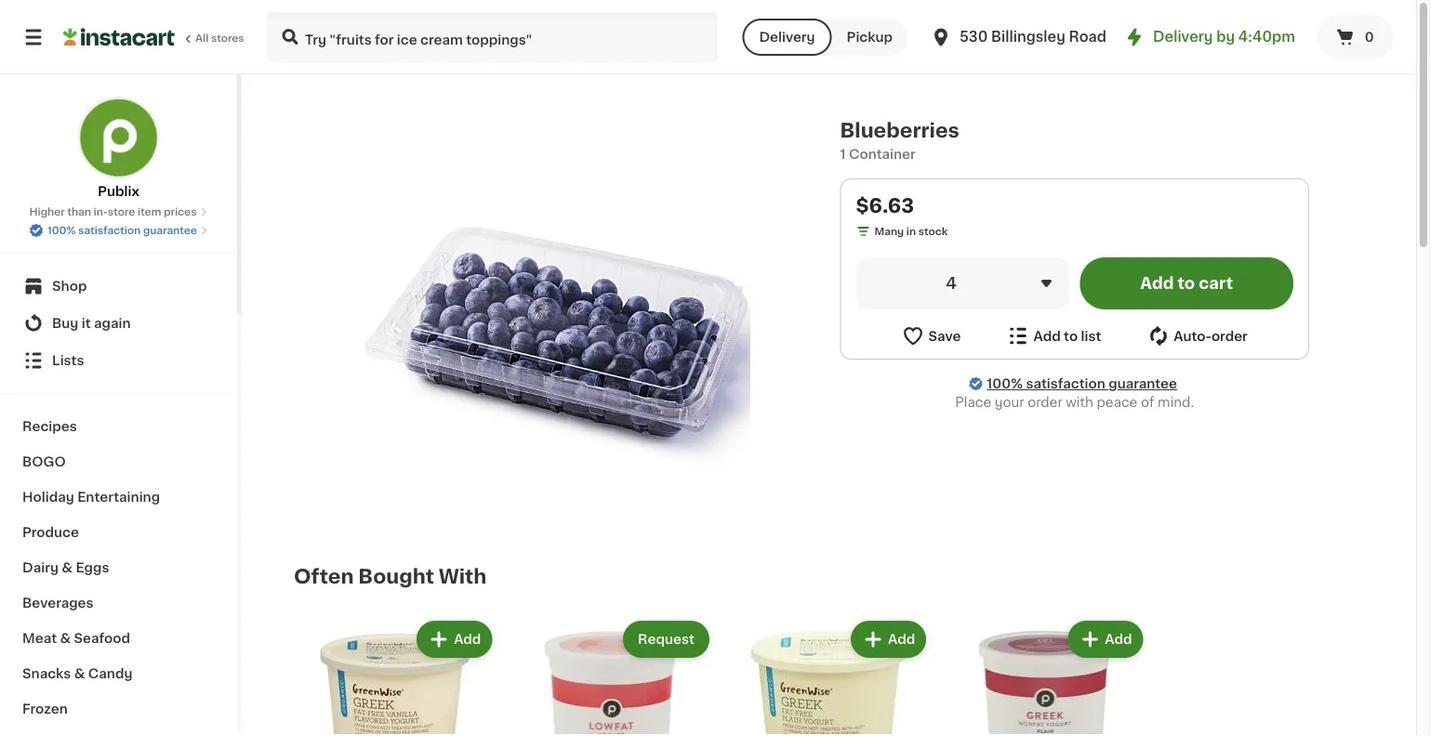 Task type: locate. For each thing, give the bounding box(es) containing it.
1 vertical spatial 100%
[[987, 378, 1023, 391]]

blueberries
[[840, 120, 959, 140]]

0 horizontal spatial 100% satisfaction guarantee
[[48, 225, 197, 236]]

1 vertical spatial order
[[1028, 396, 1063, 409]]

100% satisfaction guarantee
[[48, 225, 197, 236], [987, 378, 1177, 391]]

guarantee up of
[[1109, 378, 1177, 391]]

order down the cart
[[1211, 330, 1248, 343]]

to left the cart
[[1178, 276, 1195, 291]]

0 horizontal spatial satisfaction
[[78, 225, 141, 236]]

many
[[874, 226, 904, 237]]

2 product group from the left
[[511, 617, 713, 735]]

often
[[294, 567, 354, 586]]

meat & seafood link
[[11, 621, 226, 656]]

1 horizontal spatial add button
[[853, 623, 924, 656]]

0 vertical spatial satisfaction
[[78, 225, 141, 236]]

0 horizontal spatial guarantee
[[143, 225, 197, 236]]

eggs
[[76, 562, 109, 575]]

peace
[[1097, 396, 1138, 409]]

1 vertical spatial to
[[1064, 330, 1078, 343]]

1 horizontal spatial guarantee
[[1109, 378, 1177, 391]]

100%
[[48, 225, 76, 236], [987, 378, 1023, 391]]

frozen
[[22, 703, 68, 716]]

4:40pm
[[1238, 30, 1295, 44]]

100% up the your
[[987, 378, 1023, 391]]

& left candy
[[74, 668, 85, 681]]

4 product group from the left
[[945, 617, 1147, 735]]

frozen link
[[11, 692, 226, 727]]

than
[[67, 207, 91, 217]]

entertaining
[[77, 491, 160, 504]]

guarantee inside 100% satisfaction guarantee button
[[143, 225, 197, 236]]

add to cart
[[1140, 276, 1233, 291]]

100% inside button
[[48, 225, 76, 236]]

2 horizontal spatial add button
[[1070, 623, 1141, 656]]

bogo
[[22, 456, 66, 469]]

0 horizontal spatial 100%
[[48, 225, 76, 236]]

save button
[[901, 325, 961, 348]]

delivery for delivery
[[759, 31, 815, 44]]

auto-
[[1174, 330, 1211, 343]]

stock
[[918, 226, 948, 237]]

guarantee down prices on the left of page
[[143, 225, 197, 236]]

beverages link
[[11, 586, 226, 621]]

0 vertical spatial 100% satisfaction guarantee
[[48, 225, 197, 236]]

delivery inside button
[[759, 31, 815, 44]]

add to list button
[[1007, 325, 1101, 348]]

1 vertical spatial &
[[60, 632, 71, 645]]

1 horizontal spatial 100% satisfaction guarantee
[[987, 378, 1177, 391]]

& for snacks
[[74, 668, 85, 681]]

$6.63
[[856, 196, 914, 215]]

1 horizontal spatial to
[[1178, 276, 1195, 291]]

to
[[1178, 276, 1195, 291], [1064, 330, 1078, 343]]

&
[[62, 562, 73, 575], [60, 632, 71, 645], [74, 668, 85, 681]]

100% satisfaction guarantee up with
[[987, 378, 1177, 391]]

0 horizontal spatial add button
[[419, 623, 490, 656]]

order
[[1211, 330, 1248, 343], [1028, 396, 1063, 409]]

delivery
[[1153, 30, 1213, 44], [759, 31, 815, 44]]

satisfaction down higher than in-store item prices
[[78, 225, 141, 236]]

stores
[[211, 33, 244, 43]]

shop
[[52, 280, 87, 293]]

blueberries 1 container
[[840, 120, 959, 161]]

add to list
[[1033, 330, 1101, 343]]

product group containing request
[[511, 617, 713, 735]]

billingsley
[[991, 30, 1065, 44]]

guarantee inside 100% satisfaction guarantee link
[[1109, 378, 1177, 391]]

publix link
[[78, 97, 159, 201]]

1 vertical spatial satisfaction
[[1026, 378, 1105, 391]]

place your order with peace of mind.
[[955, 396, 1194, 409]]

& left eggs
[[62, 562, 73, 575]]

product group
[[294, 617, 496, 735], [511, 617, 713, 735], [728, 617, 930, 735], [945, 617, 1147, 735]]

0 vertical spatial order
[[1211, 330, 1248, 343]]

add button
[[419, 623, 490, 656], [853, 623, 924, 656], [1070, 623, 1141, 656]]

instacart logo image
[[63, 26, 175, 48]]

container
[[849, 148, 916, 161]]

pickup
[[847, 31, 893, 44]]

delivery for delivery by 4:40pm
[[1153, 30, 1213, 44]]

1 horizontal spatial order
[[1211, 330, 1248, 343]]

None search field
[[266, 11, 718, 63]]

satisfaction up place your order with peace of mind.
[[1026, 378, 1105, 391]]

buy
[[52, 317, 78, 330]]

100% down higher
[[48, 225, 76, 236]]

delivery button
[[742, 19, 832, 56]]

Search field
[[268, 13, 716, 61]]

save
[[928, 330, 961, 343]]

bogo link
[[11, 444, 226, 480]]

0 horizontal spatial to
[[1064, 330, 1078, 343]]

satisfaction
[[78, 225, 141, 236], [1026, 378, 1105, 391]]

1 horizontal spatial delivery
[[1153, 30, 1213, 44]]

to left list
[[1064, 330, 1078, 343]]

1
[[840, 148, 846, 161]]

0 vertical spatial to
[[1178, 276, 1195, 291]]

again
[[94, 317, 131, 330]]

blueberries image
[[364, 134, 750, 521]]

0 horizontal spatial order
[[1028, 396, 1063, 409]]

store
[[108, 207, 135, 217]]

0 vertical spatial 100%
[[48, 225, 76, 236]]

meat & seafood
[[22, 632, 130, 645]]

publix logo image
[[78, 97, 159, 179]]

0 horizontal spatial delivery
[[759, 31, 815, 44]]

higher
[[29, 207, 65, 217]]

your
[[995, 396, 1024, 409]]

delivery left pickup button
[[759, 31, 815, 44]]

& right meat
[[60, 632, 71, 645]]

holiday entertaining
[[22, 491, 160, 504]]

2 add button from the left
[[853, 623, 924, 656]]

0 vertical spatial &
[[62, 562, 73, 575]]

road
[[1069, 30, 1106, 44]]

order left with
[[1028, 396, 1063, 409]]

add
[[1140, 276, 1174, 291], [1033, 330, 1061, 343], [454, 633, 481, 646], [888, 633, 915, 646], [1105, 633, 1132, 646]]

0 button
[[1318, 15, 1394, 60]]

in-
[[94, 207, 108, 217]]

prices
[[164, 207, 197, 217]]

1 vertical spatial guarantee
[[1109, 378, 1177, 391]]

guarantee
[[143, 225, 197, 236], [1109, 378, 1177, 391]]

0
[[1365, 31, 1374, 44]]

shop link
[[11, 268, 226, 305]]

0 vertical spatial guarantee
[[143, 225, 197, 236]]

100% satisfaction guarantee down store
[[48, 225, 197, 236]]

530
[[960, 30, 988, 44]]

meat
[[22, 632, 57, 645]]

buy it again
[[52, 317, 131, 330]]

3 add button from the left
[[1070, 623, 1141, 656]]

4
[[946, 276, 957, 291]]

2 vertical spatial &
[[74, 668, 85, 681]]

all stores
[[195, 33, 244, 43]]

candy
[[88, 668, 132, 681]]

delivery left by
[[1153, 30, 1213, 44]]



Task type: vqa. For each thing, say whether or not it's contained in the screenshot.
middle the &
yes



Task type: describe. For each thing, give the bounding box(es) containing it.
& for meat
[[60, 632, 71, 645]]

auto-order button
[[1147, 325, 1248, 348]]

snacks
[[22, 668, 71, 681]]

add to cart button
[[1080, 258, 1293, 310]]

1 horizontal spatial satisfaction
[[1026, 378, 1105, 391]]

snacks & candy link
[[11, 656, 226, 692]]

order inside "button"
[[1211, 330, 1248, 343]]

place
[[955, 396, 991, 409]]

satisfaction inside button
[[78, 225, 141, 236]]

produce
[[22, 526, 79, 539]]

holiday
[[22, 491, 74, 504]]

service type group
[[742, 19, 908, 56]]

lists link
[[11, 342, 226, 379]]

higher than in-store item prices
[[29, 207, 197, 217]]

request button
[[625, 623, 707, 656]]

1 horizontal spatial 100%
[[987, 378, 1023, 391]]

request
[[638, 633, 694, 646]]

dairy & eggs link
[[11, 550, 226, 586]]

mind.
[[1158, 396, 1194, 409]]

often bought with
[[294, 567, 487, 586]]

delivery by 4:40pm
[[1153, 30, 1295, 44]]

item
[[138, 207, 161, 217]]

100% satisfaction guarantee button
[[29, 219, 208, 238]]

of
[[1141, 396, 1154, 409]]

cart
[[1199, 276, 1233, 291]]

530 billingsley road button
[[930, 11, 1106, 63]]

snacks & candy
[[22, 668, 132, 681]]

holiday entertaining link
[[11, 480, 226, 515]]

seafood
[[74, 632, 130, 645]]

in
[[906, 226, 916, 237]]

& for dairy
[[62, 562, 73, 575]]

1 product group from the left
[[294, 617, 496, 735]]

100% satisfaction guarantee link
[[987, 375, 1177, 393]]

3 product group from the left
[[728, 617, 930, 735]]

with
[[1066, 396, 1093, 409]]

delivery by 4:40pm link
[[1123, 26, 1295, 48]]

higher than in-store item prices link
[[29, 205, 208, 219]]

pickup button
[[832, 19, 908, 56]]

beverages
[[22, 597, 94, 610]]

by
[[1216, 30, 1235, 44]]

all
[[195, 33, 209, 43]]

100% satisfaction guarantee inside button
[[48, 225, 197, 236]]

it
[[82, 317, 91, 330]]

produce link
[[11, 515, 226, 550]]

bought
[[358, 567, 434, 586]]

recipes
[[22, 420, 77, 433]]

dairy & eggs
[[22, 562, 109, 575]]

auto-order
[[1174, 330, 1248, 343]]

all stores link
[[63, 11, 245, 63]]

1 add button from the left
[[419, 623, 490, 656]]

530 billingsley road
[[960, 30, 1106, 44]]

1 vertical spatial 100% satisfaction guarantee
[[987, 378, 1177, 391]]

with
[[439, 567, 487, 586]]

buy it again link
[[11, 305, 226, 342]]

lists
[[52, 354, 84, 367]]

to for cart
[[1178, 276, 1195, 291]]

4 field
[[856, 258, 1069, 310]]

recipes link
[[11, 409, 226, 444]]

list
[[1081, 330, 1101, 343]]

dairy
[[22, 562, 58, 575]]

many in stock
[[874, 226, 948, 237]]

publix
[[98, 185, 139, 198]]

to for list
[[1064, 330, 1078, 343]]



